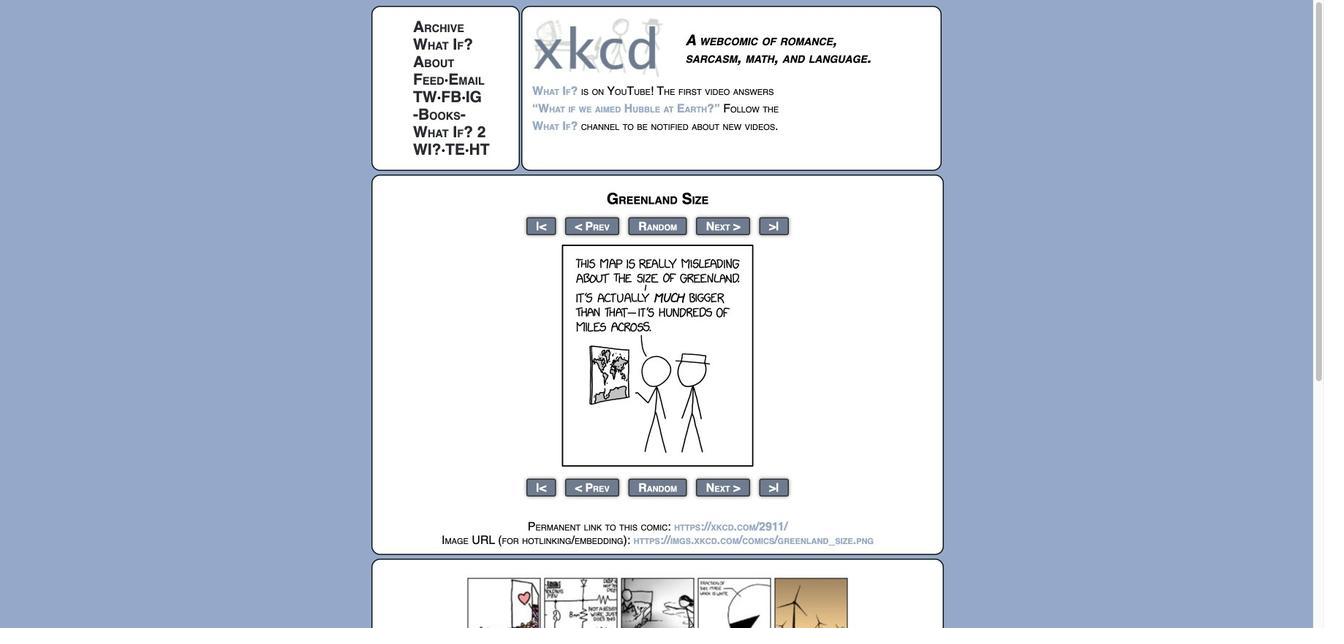 Task type: describe. For each thing, give the bounding box(es) containing it.
selected comics image
[[468, 579, 848, 629]]



Task type: locate. For each thing, give the bounding box(es) containing it.
greenland size image
[[562, 245, 753, 467]]

xkcd.com logo image
[[532, 17, 668, 78]]



